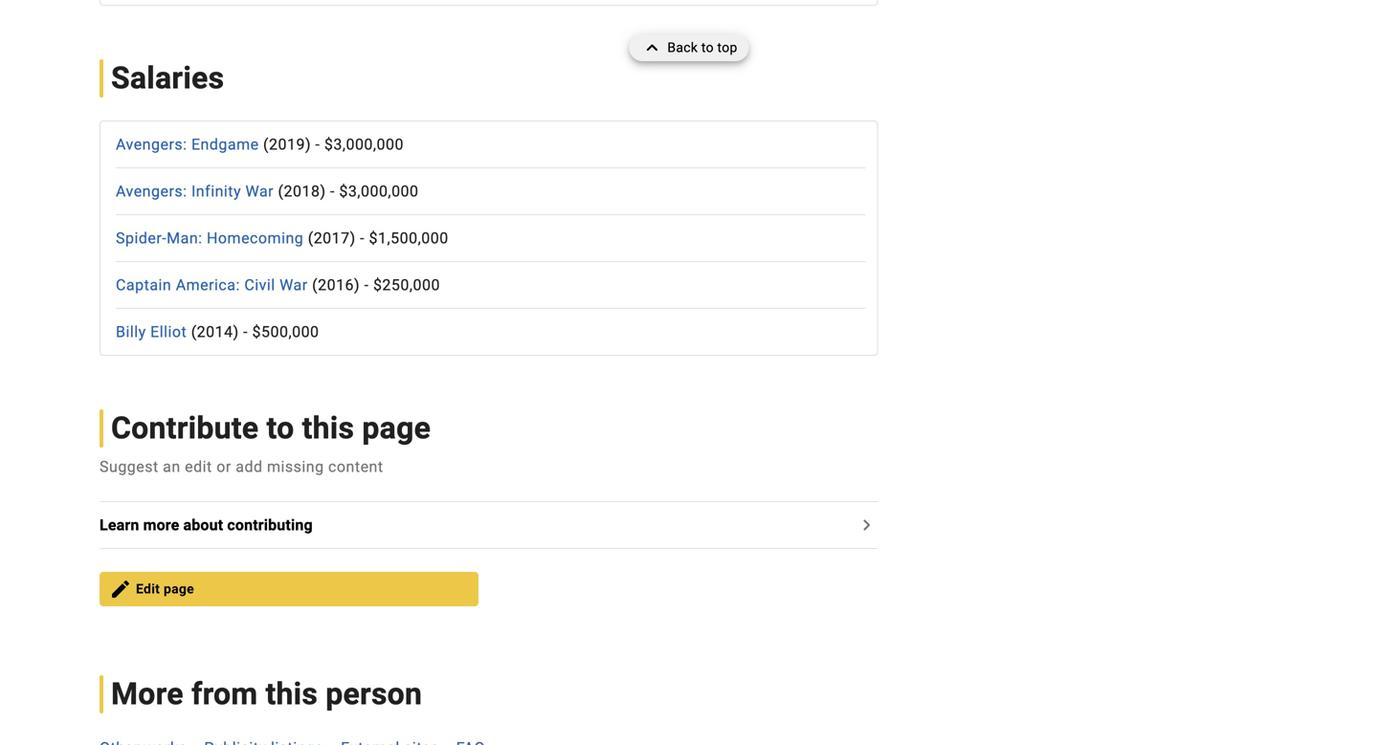 Task type: locate. For each thing, give the bounding box(es) containing it.
avengers: infinity war (2018) - $3,000,000
[[116, 182, 419, 201]]

page right edit
[[164, 582, 194, 597]]

contribute
[[111, 411, 259, 447]]

back
[[668, 40, 698, 56]]

1 avengers: from the top
[[116, 135, 187, 154]]

1 vertical spatial avengers:
[[116, 182, 187, 201]]

avengers: up avengers: infinity war link at the left
[[116, 135, 187, 154]]

or
[[217, 458, 232, 476]]

avengers: for avengers: infinity war
[[116, 182, 187, 201]]

$3,000,000 up $1,500,000
[[339, 182, 419, 201]]

war left (2018)
[[246, 182, 274, 201]]

spider-
[[116, 229, 167, 247]]

0 horizontal spatial page
[[164, 582, 194, 597]]

more
[[143, 517, 179, 535]]

an
[[163, 458, 181, 476]]

0 vertical spatial $3,000,000
[[324, 135, 404, 154]]

1 vertical spatial this
[[266, 677, 318, 713]]

page
[[362, 411, 431, 447], [164, 582, 194, 597]]

0 vertical spatial page
[[362, 411, 431, 447]]

suggest
[[100, 458, 159, 476]]

0 vertical spatial war
[[246, 182, 274, 201]]

- right (2017)
[[360, 229, 365, 247]]

elliot
[[150, 323, 187, 341]]

to left "top" at top right
[[702, 40, 714, 56]]

edit page button
[[100, 573, 479, 607]]

(2017)
[[308, 229, 356, 247]]

1 vertical spatial to
[[267, 411, 294, 447]]

$3,000,000 right (2019)
[[324, 135, 404, 154]]

0 horizontal spatial to
[[267, 411, 294, 447]]

more from this person
[[111, 677, 422, 713]]

civil
[[244, 276, 275, 294]]

missing
[[267, 458, 324, 476]]

more
[[111, 677, 184, 713]]

back to top button
[[629, 34, 749, 61]]

edit image
[[109, 578, 132, 601]]

1 horizontal spatial page
[[362, 411, 431, 447]]

captain america: civil war link
[[116, 276, 308, 294]]

avengers: endgame link
[[116, 135, 259, 154]]

to inside button
[[702, 40, 714, 56]]

1 vertical spatial $3,000,000
[[339, 182, 419, 201]]

billy
[[116, 323, 146, 341]]

this
[[302, 411, 354, 447], [266, 677, 318, 713]]

avengers: for avengers: endgame
[[116, 135, 187, 154]]

edit
[[185, 458, 212, 476]]

0 vertical spatial to
[[702, 40, 714, 56]]

to for this
[[267, 411, 294, 447]]

to
[[702, 40, 714, 56], [267, 411, 294, 447]]

from
[[191, 677, 258, 713]]

back to top
[[668, 40, 738, 56]]

0 vertical spatial avengers:
[[116, 135, 187, 154]]

war right the civil
[[280, 276, 308, 294]]

(2014)
[[191, 323, 239, 341]]

1 horizontal spatial to
[[702, 40, 714, 56]]

war
[[246, 182, 274, 201], [280, 276, 308, 294]]

page up content
[[362, 411, 431, 447]]

avengers: up spider-
[[116, 182, 187, 201]]

captain america: civil war (2016) - $250,000
[[116, 276, 440, 294]]

0 vertical spatial this
[[302, 411, 354, 447]]

this up content
[[302, 411, 354, 447]]

-
[[315, 135, 320, 154], [330, 182, 335, 201], [360, 229, 365, 247], [364, 276, 369, 294], [243, 323, 248, 341]]

to up missing
[[267, 411, 294, 447]]

to for top
[[702, 40, 714, 56]]

1 vertical spatial page
[[164, 582, 194, 597]]

add
[[236, 458, 263, 476]]

avengers:
[[116, 135, 187, 154], [116, 182, 187, 201]]

top
[[718, 40, 738, 56]]

2 avengers: from the top
[[116, 182, 187, 201]]

this for to
[[302, 411, 354, 447]]

this right the from
[[266, 677, 318, 713]]

$3,000,000
[[324, 135, 404, 154], [339, 182, 419, 201]]

billy elliot (2014) - $500,000
[[116, 323, 319, 341]]

1 horizontal spatial war
[[280, 276, 308, 294]]



Task type: vqa. For each thing, say whether or not it's contained in the screenshot.


Task type: describe. For each thing, give the bounding box(es) containing it.
(2019)
[[263, 135, 311, 154]]

contributing
[[227, 517, 313, 535]]

- right (2019)
[[315, 135, 320, 154]]

(2016)
[[312, 276, 360, 294]]

- right "(2016)"
[[364, 276, 369, 294]]

america:
[[176, 276, 240, 294]]

man:
[[167, 229, 203, 247]]

spider-man: homecoming (2017) - $1,500,000
[[116, 229, 449, 247]]

homecoming
[[207, 229, 304, 247]]

learn more about contributing button
[[100, 514, 324, 537]]

avengers: endgame (2019) - $3,000,000
[[116, 135, 404, 154]]

0 horizontal spatial war
[[246, 182, 274, 201]]

go to learn more about contributing image
[[855, 514, 878, 537]]

1 vertical spatial war
[[280, 276, 308, 294]]

avengers: infinity war link
[[116, 182, 274, 201]]

salaries link
[[100, 59, 261, 98]]

$1,500,000
[[369, 229, 449, 247]]

about
[[183, 517, 223, 535]]

person
[[326, 677, 422, 713]]

infinity
[[191, 182, 241, 201]]

salaries
[[111, 60, 224, 96]]

captain
[[116, 276, 172, 294]]

edit page
[[136, 582, 194, 597]]

endgame
[[191, 135, 259, 154]]

suggest an edit or add missing content
[[100, 458, 384, 476]]

expand less image
[[641, 34, 668, 61]]

(2018)
[[278, 182, 326, 201]]

edit
[[136, 582, 160, 597]]

- right (2014)
[[243, 323, 248, 341]]

learn
[[100, 517, 139, 535]]

page inside button
[[164, 582, 194, 597]]

content
[[328, 458, 384, 476]]

contribute to this page
[[111, 411, 431, 447]]

spider-man: homecoming link
[[116, 229, 304, 247]]

- right (2018)
[[330, 182, 335, 201]]

billy elliot link
[[116, 323, 187, 341]]

$500,000
[[252, 323, 319, 341]]

this for from
[[266, 677, 318, 713]]

learn more about contributing
[[100, 517, 313, 535]]

$250,000
[[373, 276, 440, 294]]



